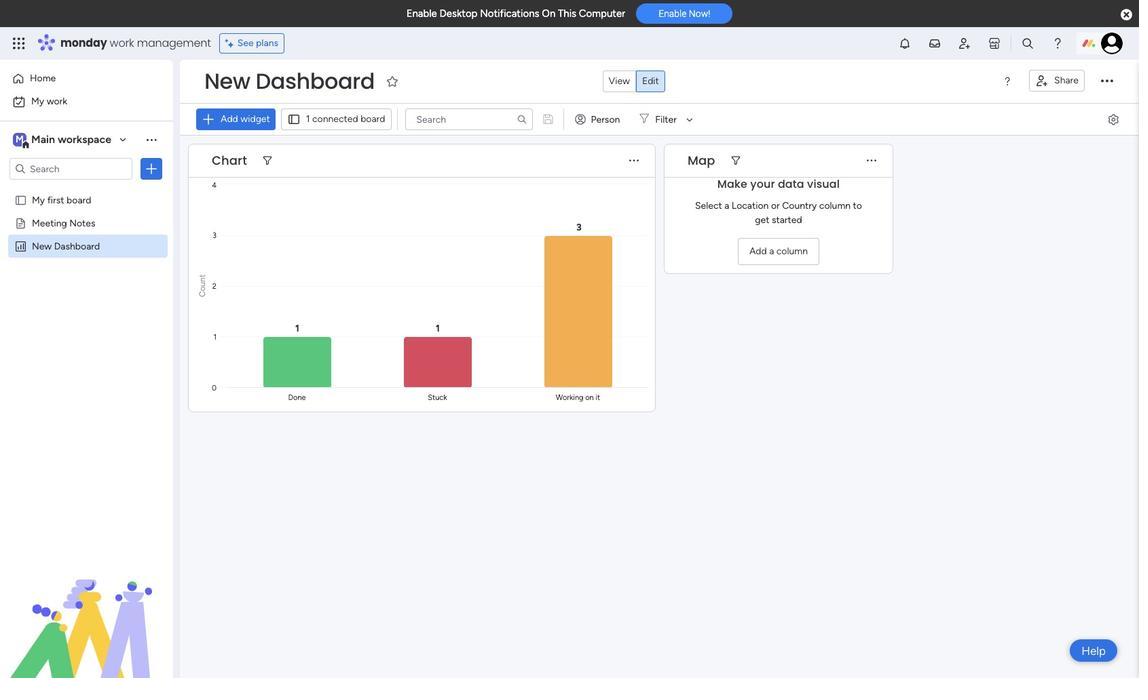 Task type: vqa. For each thing, say whether or not it's contained in the screenshot.
New Dashboard to the top
yes



Task type: locate. For each thing, give the bounding box(es) containing it.
column inside 'button'
[[776, 245, 808, 257]]

1 horizontal spatial add
[[749, 245, 767, 257]]

meeting
[[32, 217, 67, 229]]

0 vertical spatial new
[[204, 66, 250, 96]]

add
[[221, 113, 238, 125], [749, 245, 767, 257]]

settings image
[[1107, 113, 1120, 126]]

work
[[110, 35, 134, 51], [47, 96, 67, 107]]

dashboard up 1 in the top left of the page
[[256, 66, 375, 96]]

a
[[725, 200, 729, 211], [769, 245, 774, 257]]

0 horizontal spatial a
[[725, 200, 729, 211]]

a inside add a column 'button'
[[769, 245, 774, 257]]

workspace selection element
[[13, 132, 113, 149]]

new dashboard up 1 in the top left of the page
[[204, 66, 375, 96]]

computer
[[579, 7, 625, 20]]

0 vertical spatial public board image
[[14, 193, 27, 206]]

notifications image
[[898, 37, 912, 50]]

1 vertical spatial dashboard
[[54, 240, 100, 252]]

column down started at the top
[[776, 245, 808, 257]]

1 horizontal spatial a
[[769, 245, 774, 257]]

more dots image
[[629, 156, 639, 166], [867, 156, 876, 166]]

1 horizontal spatial board
[[361, 113, 385, 125]]

a right select
[[725, 200, 729, 211]]

plans
[[256, 37, 278, 49]]

new dashboard down meeting notes
[[32, 240, 100, 252]]

widget
[[240, 113, 270, 125]]

board right the first at the top left of the page
[[67, 194, 91, 206]]

board for 1 connected board
[[361, 113, 385, 125]]

1 vertical spatial public board image
[[14, 217, 27, 229]]

make
[[718, 176, 747, 192]]

notifications
[[480, 7, 539, 20]]

0 horizontal spatial more dots image
[[629, 156, 639, 166]]

select product image
[[12, 37, 26, 50]]

Filter dashboard by text search field
[[405, 109, 533, 130]]

0 vertical spatial add
[[221, 113, 238, 125]]

new right the public dashboard image
[[32, 240, 52, 252]]

add down 'get'
[[749, 245, 767, 257]]

notes
[[69, 217, 95, 229]]

public board image
[[14, 193, 27, 206], [14, 217, 27, 229]]

new up add widget popup button
[[204, 66, 250, 96]]

on
[[542, 7, 556, 20]]

view button
[[603, 71, 636, 92]]

board
[[361, 113, 385, 125], [67, 194, 91, 206]]

new dashboard
[[204, 66, 375, 96], [32, 240, 100, 252]]

arrow down image
[[682, 111, 698, 128]]

1 vertical spatial work
[[47, 96, 67, 107]]

1 horizontal spatial more dots image
[[867, 156, 876, 166]]

new dashboard inside banner
[[204, 66, 375, 96]]

enable now! button
[[636, 4, 733, 24]]

0 horizontal spatial board
[[67, 194, 91, 206]]

1 vertical spatial new
[[32, 240, 52, 252]]

1 vertical spatial my
[[32, 194, 45, 206]]

0 horizontal spatial add
[[221, 113, 238, 125]]

share
[[1054, 75, 1079, 86]]

2 public board image from the top
[[14, 217, 27, 229]]

person button
[[569, 109, 628, 130]]

visual
[[807, 176, 840, 192]]

1 horizontal spatial column
[[819, 200, 851, 211]]

list box
[[0, 186, 173, 441]]

board right connected
[[361, 113, 385, 125]]

0 vertical spatial board
[[361, 113, 385, 125]]

chart
[[212, 152, 247, 169]]

0 horizontal spatial new
[[32, 240, 52, 252]]

0 horizontal spatial work
[[47, 96, 67, 107]]

0 horizontal spatial column
[[776, 245, 808, 257]]

display modes group
[[603, 71, 665, 92]]

a for select
[[725, 200, 729, 211]]

0 vertical spatial work
[[110, 35, 134, 51]]

add left widget
[[221, 113, 238, 125]]

make your data visual
[[718, 176, 840, 192]]

0 horizontal spatial dashboard
[[54, 240, 100, 252]]

1 horizontal spatial new
[[204, 66, 250, 96]]

workspace options image
[[145, 133, 158, 146]]

1 vertical spatial a
[[769, 245, 774, 257]]

workspace
[[58, 133, 111, 146]]

filter button
[[634, 109, 698, 130]]

1 horizontal spatial enable
[[659, 8, 687, 19]]

a inside select a location or country column to get started
[[725, 200, 729, 211]]

lottie animation element
[[0, 542, 173, 679]]

0 vertical spatial a
[[725, 200, 729, 211]]

1 more dots image from the left
[[629, 156, 639, 166]]

dashboard inside new dashboard banner
[[256, 66, 375, 96]]

1 public board image from the top
[[14, 193, 27, 206]]

0 vertical spatial dashboard
[[256, 66, 375, 96]]

help
[[1082, 645, 1106, 658]]

edit
[[642, 75, 659, 87]]

public board image for my first board
[[14, 193, 27, 206]]

1 horizontal spatial work
[[110, 35, 134, 51]]

workspace image
[[13, 132, 26, 147]]

monday marketplace image
[[988, 37, 1001, 50]]

search everything image
[[1021, 37, 1035, 50]]

1 vertical spatial new dashboard
[[32, 240, 100, 252]]

public board image left the first at the top left of the page
[[14, 193, 27, 206]]

work right monday in the left of the page
[[110, 35, 134, 51]]

column
[[819, 200, 851, 211], [776, 245, 808, 257]]

1 vertical spatial column
[[776, 245, 808, 257]]

add inside 'button'
[[749, 245, 767, 257]]

a down 'get'
[[769, 245, 774, 257]]

0 horizontal spatial enable
[[406, 7, 437, 20]]

add widget button
[[196, 109, 276, 130]]

None search field
[[405, 109, 533, 130]]

add inside popup button
[[221, 113, 238, 125]]

home
[[30, 73, 56, 84]]

option
[[0, 188, 173, 190]]

0 vertical spatial new dashboard
[[204, 66, 375, 96]]

1 vertical spatial board
[[67, 194, 91, 206]]

my inside list box
[[32, 194, 45, 206]]

new
[[204, 66, 250, 96], [32, 240, 52, 252]]

filter
[[655, 114, 677, 125]]

1 vertical spatial add
[[749, 245, 767, 257]]

meeting notes
[[32, 217, 95, 229]]

1 horizontal spatial dashboard
[[256, 66, 375, 96]]

enable inside button
[[659, 8, 687, 19]]

work down home
[[47, 96, 67, 107]]

work inside option
[[47, 96, 67, 107]]

data
[[778, 176, 804, 192]]

help button
[[1070, 640, 1117, 663]]

column left 'to'
[[819, 200, 851, 211]]

board inside "1 connected board" popup button
[[361, 113, 385, 125]]

0 horizontal spatial new dashboard
[[32, 240, 100, 252]]

enable
[[406, 7, 437, 20], [659, 8, 687, 19]]

enable left now!
[[659, 8, 687, 19]]

2 more dots image from the left
[[867, 156, 876, 166]]

dashboard
[[256, 66, 375, 96], [54, 240, 100, 252]]

public board image up the public dashboard image
[[14, 217, 27, 229]]

0 vertical spatial my
[[31, 96, 44, 107]]

0 vertical spatial column
[[819, 200, 851, 211]]

board inside list box
[[67, 194, 91, 206]]

my work
[[31, 96, 67, 107]]

dashboard down notes
[[54, 240, 100, 252]]

my inside option
[[31, 96, 44, 107]]

monday
[[60, 35, 107, 51]]

1 horizontal spatial new dashboard
[[204, 66, 375, 96]]

my
[[31, 96, 44, 107], [32, 194, 45, 206]]

public dashboard image
[[14, 240, 27, 253]]

to
[[853, 200, 862, 211]]

options image
[[145, 162, 158, 176]]

kendall parks image
[[1101, 33, 1123, 54]]

my down home
[[31, 96, 44, 107]]

enable left desktop
[[406, 7, 437, 20]]

1 connected board button
[[281, 109, 391, 130]]

my left the first at the top left of the page
[[32, 194, 45, 206]]

started
[[772, 214, 802, 226]]

location
[[732, 200, 769, 211]]

new inside banner
[[204, 66, 250, 96]]

search image
[[516, 114, 527, 125]]



Task type: describe. For each thing, give the bounding box(es) containing it.
enable desktop notifications on this computer
[[406, 7, 625, 20]]

connected
[[312, 113, 358, 125]]

dashboard inside list box
[[54, 240, 100, 252]]

more dots image for map
[[867, 156, 876, 166]]

new dashboard banner
[[180, 60, 1139, 136]]

a for add
[[769, 245, 774, 257]]

home option
[[8, 68, 165, 90]]

your
[[750, 176, 775, 192]]

home link
[[8, 68, 165, 90]]

Map field
[[684, 152, 719, 170]]

more options image
[[1101, 75, 1113, 88]]

person
[[591, 114, 620, 125]]

add for add a column
[[749, 245, 767, 257]]

none search field inside new dashboard banner
[[405, 109, 533, 130]]

view
[[609, 75, 630, 87]]

dapulse close image
[[1121, 8, 1132, 22]]

work for my
[[47, 96, 67, 107]]

my first board
[[32, 194, 91, 206]]

new dashboard inside list box
[[32, 240, 100, 252]]

New Dashboard field
[[201, 66, 378, 96]]

new inside list box
[[32, 240, 52, 252]]

Chart field
[[208, 152, 250, 170]]

see plans
[[237, 37, 278, 49]]

column inside select a location or country column to get started
[[819, 200, 851, 211]]

country
[[782, 200, 817, 211]]

now!
[[689, 8, 710, 19]]

m
[[16, 134, 24, 145]]

1 connected board
[[306, 113, 385, 125]]

help image
[[1051, 37, 1065, 50]]

edit button
[[636, 71, 665, 92]]

get
[[755, 214, 770, 226]]

enable for enable now!
[[659, 8, 687, 19]]

monday work management
[[60, 35, 211, 51]]

this
[[558, 7, 576, 20]]

public board image for meeting notes
[[14, 217, 27, 229]]

my for my first board
[[32, 194, 45, 206]]

update feed image
[[928, 37, 942, 50]]

add for add widget
[[221, 113, 238, 125]]

see
[[237, 37, 254, 49]]

first
[[47, 194, 64, 206]]

board for my first board
[[67, 194, 91, 206]]

share button
[[1029, 70, 1085, 92]]

Search in workspace field
[[29, 161, 113, 177]]

work for monday
[[110, 35, 134, 51]]

add to favorites image
[[386, 74, 399, 88]]

my work link
[[8, 91, 165, 113]]

management
[[137, 35, 211, 51]]

my work option
[[8, 91, 165, 113]]

add widget
[[221, 113, 270, 125]]

select a location or country column to get started
[[695, 200, 862, 226]]

menu image
[[1002, 76, 1013, 87]]

select
[[695, 200, 722, 211]]

or
[[771, 200, 780, 211]]

main workspace
[[31, 133, 111, 146]]

enable now!
[[659, 8, 710, 19]]

lottie animation image
[[0, 542, 173, 679]]

main
[[31, 133, 55, 146]]

list box containing my first board
[[0, 186, 173, 441]]

enable for enable desktop notifications on this computer
[[406, 7, 437, 20]]

invite members image
[[958, 37, 972, 50]]

add a column
[[749, 245, 808, 257]]

map
[[688, 152, 715, 169]]

add a column button
[[738, 238, 819, 265]]

more dots image for chart
[[629, 156, 639, 166]]

see plans button
[[219, 33, 285, 54]]

1
[[306, 113, 310, 125]]

desktop
[[440, 7, 478, 20]]

my for my work
[[31, 96, 44, 107]]



